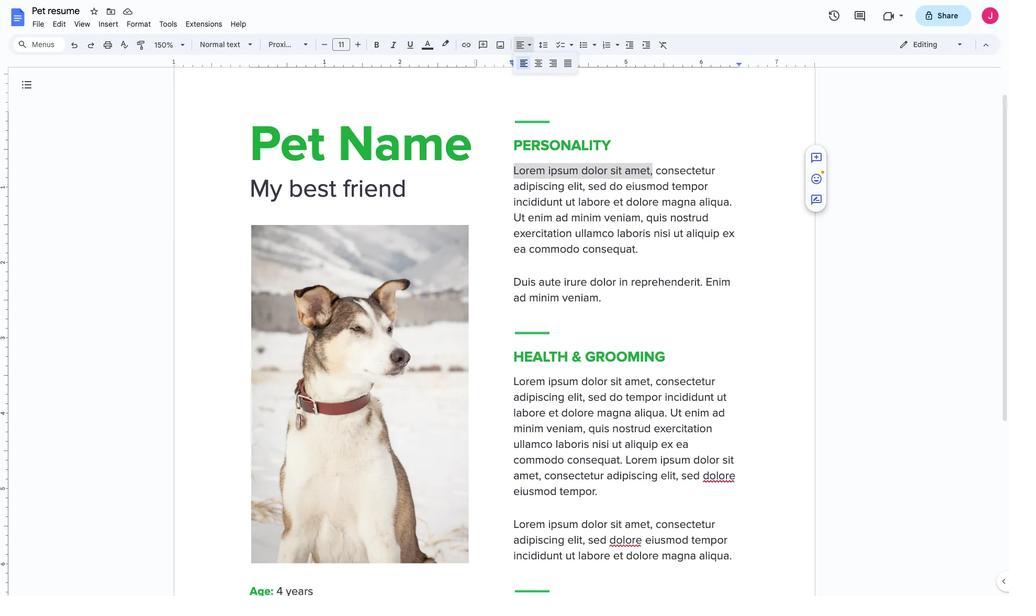 Task type: vqa. For each thing, say whether or not it's contained in the screenshot.
Text color icon
yes



Task type: describe. For each thing, give the bounding box(es) containing it.
tools
[[159, 19, 177, 29]]

right margin image
[[736, 59, 814, 67]]

Font size field
[[332, 38, 354, 51]]

Font size text field
[[333, 38, 350, 51]]

menu bar inside menu bar banner
[[28, 14, 251, 31]]

tools menu item
[[155, 18, 181, 30]]

left margin image
[[174, 59, 252, 67]]

1
[[172, 58, 175, 65]]

top margin image
[[0, 36, 8, 114]]

editing
[[913, 40, 937, 49]]

menu bar banner
[[0, 0, 1009, 596]]

Star checkbox
[[87, 4, 102, 19]]

line & paragraph spacing image
[[537, 37, 549, 52]]

edit
[[53, 19, 66, 29]]

edit menu item
[[48, 18, 70, 30]]

extensions
[[186, 19, 222, 29]]

view
[[74, 19, 90, 29]]

nova
[[298, 40, 316, 49]]

highlight color image
[[440, 37, 451, 50]]

file menu item
[[28, 18, 48, 30]]

size image
[[810, 194, 823, 206]]

normal text
[[200, 40, 240, 49]]

application containing share
[[0, 0, 1009, 596]]

Zoom text field
[[152, 38, 177, 52]]

insert image image
[[494, 37, 506, 52]]

view menu item
[[70, 18, 94, 30]]

file
[[32, 19, 44, 29]]

normal
[[200, 40, 225, 49]]



Task type: locate. For each thing, give the bounding box(es) containing it.
share
[[938, 11, 958, 20]]

format menu item
[[123, 18, 155, 30]]

main toolbar
[[65, 0, 671, 406]]

insert menu item
[[94, 18, 123, 30]]

2 size image from the top
[[810, 173, 823, 185]]

font list. proxima nova selected. option
[[268, 37, 316, 52]]

application
[[0, 0, 1009, 596]]

editing button
[[892, 37, 971, 52]]

Rename text field
[[28, 4, 86, 17]]

proxima
[[268, 40, 296, 49]]

insert
[[99, 19, 118, 29]]

proxima nova
[[268, 40, 316, 49]]

1 vertical spatial size image
[[810, 173, 823, 185]]

help menu item
[[226, 18, 251, 30]]

1 size image from the top
[[810, 152, 823, 164]]

format
[[127, 19, 151, 29]]

text color image
[[422, 37, 433, 50]]

menu inside application
[[513, 52, 577, 73]]

menu bar
[[28, 14, 251, 31]]

share button
[[915, 5, 971, 26]]

Menus field
[[13, 37, 65, 52]]

Zoom field
[[150, 37, 189, 53]]

menu bar containing file
[[28, 14, 251, 31]]

mode and view toolbar
[[891, 34, 994, 55]]

text
[[227, 40, 240, 49]]

size image
[[810, 152, 823, 164], [810, 173, 823, 185]]

styles list. normal text selected. option
[[200, 37, 242, 52]]

help
[[231, 19, 246, 29]]

extensions menu item
[[181, 18, 226, 30]]

0 vertical spatial size image
[[810, 152, 823, 164]]

menu
[[513, 52, 577, 73]]



